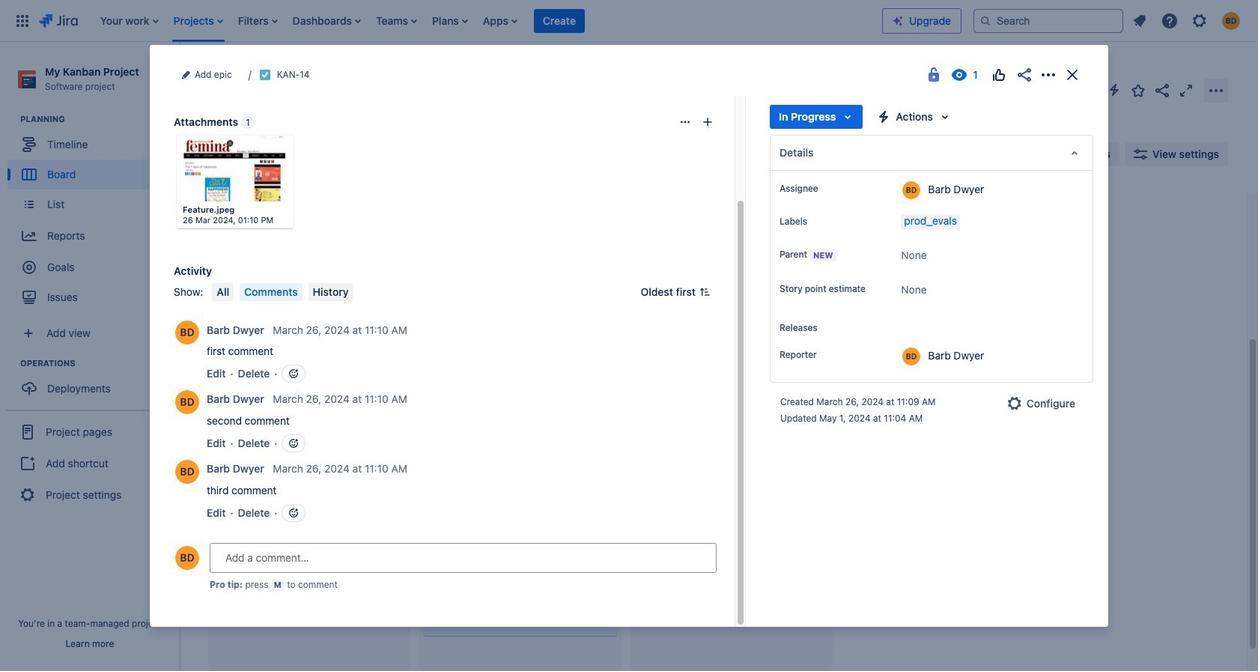 Task type: describe. For each thing, give the bounding box(es) containing it.
goal image
[[22, 261, 36, 274]]

3 list item from the left
[[234, 0, 282, 42]]

8 list item from the left
[[534, 0, 585, 42]]

1 vertical spatial group
[[7, 357, 179, 408]]

Add a comment… field
[[210, 543, 717, 573]]

5 list item from the left
[[371, 0, 422, 42]]

to do element
[[219, 205, 259, 217]]

4 list item from the left
[[288, 0, 365, 42]]

details element
[[770, 135, 1093, 171]]

0 horizontal spatial list
[[93, 0, 882, 42]]

enter full screen image
[[1177, 81, 1195, 99]]

more information about barb dwyer image for first add reaction icon from the bottom
[[175, 390, 199, 414]]

more image
[[269, 142, 287, 160]]

2 heading from the top
[[20, 357, 179, 369]]

more information about barb dwyer image for first add reaction icon
[[175, 321, 199, 344]]



Task type: locate. For each thing, give the bounding box(es) containing it.
jira image
[[39, 12, 78, 30], [39, 12, 78, 30]]

add attachment image
[[702, 116, 714, 128]]

more information about barb dwyer image
[[175, 321, 199, 344], [175, 390, 199, 414]]

vote options: no one has voted for this issue yet. image
[[990, 66, 1008, 84]]

2 vertical spatial group
[[6, 410, 174, 516]]

search image
[[980, 15, 992, 27]]

primary element
[[9, 0, 882, 42]]

Search text field
[[228, 142, 341, 166]]

banner
[[0, 0, 1258, 42]]

group
[[7, 113, 179, 317], [7, 357, 179, 408], [6, 410, 174, 516]]

Search field
[[974, 9, 1123, 33]]

close image
[[1063, 66, 1081, 84]]

task image
[[259, 69, 271, 81]]

1 vertical spatial more information about barb dwyer image
[[175, 390, 199, 414]]

1 vertical spatial heading
[[20, 357, 179, 369]]

0 vertical spatial heading
[[20, 113, 179, 125]]

actions image
[[1039, 66, 1057, 84]]

1 vertical spatial add reaction image
[[288, 437, 300, 449]]

add reaction image
[[288, 368, 300, 380], [288, 437, 300, 449]]

2 more information about barb dwyer image from the top
[[175, 390, 199, 414]]

0 vertical spatial add reaction image
[[288, 368, 300, 380]]

1 horizontal spatial list
[[1126, 7, 1249, 34]]

1 add reaction image from the top
[[288, 368, 300, 380]]

7 list item from the left
[[478, 0, 522, 42]]

list item
[[96, 0, 163, 42], [169, 0, 228, 42], [234, 0, 282, 42], [288, 0, 365, 42], [371, 0, 422, 42], [428, 0, 472, 42], [478, 0, 522, 42], [534, 0, 585, 42]]

copy link to issue image
[[307, 68, 319, 80]]

1 list item from the left
[[96, 0, 163, 42]]

None search field
[[974, 9, 1123, 33]]

6 list item from the left
[[428, 0, 472, 42]]

0 vertical spatial group
[[7, 113, 179, 317]]

add reaction image
[[288, 507, 300, 519]]

1 heading from the top
[[20, 113, 179, 125]]

2 add reaction image from the top
[[288, 437, 300, 449]]

star kan board image
[[1129, 81, 1147, 99]]

heading
[[20, 113, 179, 125], [20, 357, 179, 369]]

more options for attachments image
[[679, 116, 691, 128]]

menu bar
[[209, 283, 356, 301]]

dialog
[[150, 0, 1108, 627]]

list
[[93, 0, 882, 42], [1126, 7, 1249, 34]]

0 vertical spatial more information about barb dwyer image
[[175, 321, 199, 344]]

sidebar element
[[0, 42, 180, 671]]

2 list item from the left
[[169, 0, 228, 42]]

story point estimate pin to top. only you can see pinned fields. image
[[783, 295, 795, 307]]

more information about barb dwyer image
[[175, 460, 199, 484]]

download image
[[243, 142, 261, 160]]

1 more information about barb dwyer image from the top
[[175, 321, 199, 344]]



Task type: vqa. For each thing, say whether or not it's contained in the screenshot.
banner
yes



